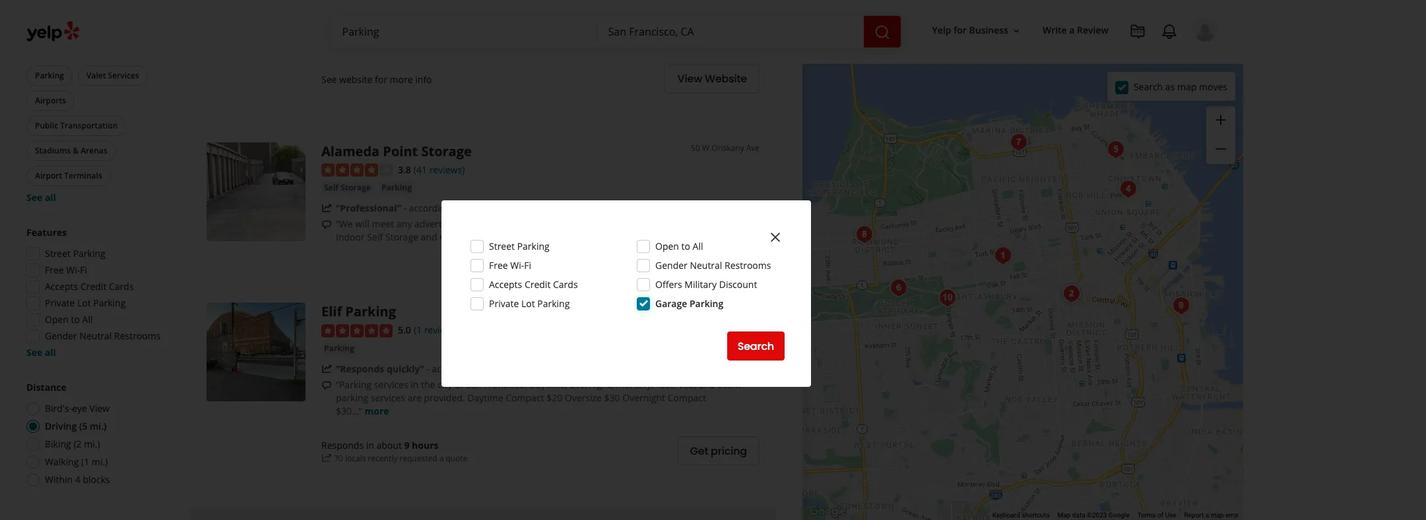 Task type: describe. For each thing, give the bounding box(es) containing it.
we
[[595, 231, 609, 244]]

features
[[26, 226, 67, 239]]

public
[[35, 120, 58, 131]]

(1 inside option group
[[81, 456, 89, 469]]

1 vertical spatial according
[[432, 363, 474, 376]]

responds in about 9 hours
[[321, 439, 439, 452]]

see all group
[[24, 45, 164, 205]]

accepts inside group
[[45, 280, 78, 293]]

0 horizontal spatial vehicle
[[479, 231, 508, 244]]

gender inside search "dialog"
[[655, 259, 688, 272]]

event
[[718, 379, 741, 391]]

"professional"
[[336, 202, 401, 215]]

biking
[[45, 438, 71, 451]]

9
[[404, 439, 409, 452]]

sutter stockton garage image
[[1115, 176, 1142, 203]]

1 vertical spatial a
[[439, 453, 444, 464]]

open to all inside group
[[45, 313, 93, 326]]

- inside ""we will meet any advertised price in our area for comparable units or vehicle storage. 5x5 -10x20 indoor self storage and outdoor vehicle storage up to 35 ft. we have been in alameda…""
[[727, 218, 730, 231]]

for inside ""we will meet any advertised price in our area for comparable units or vehicle storage. 5x5 -10x20 indoor self storage and outdoor vehicle storage up to 35 ft. we have been in alameda…""
[[535, 218, 548, 231]]

within
[[45, 474, 73, 486]]

shortcuts
[[1022, 512, 1050, 519]]

0 vertical spatial (1
[[414, 324, 422, 337]]

(41 reviews)
[[414, 163, 465, 176]]

free wi-fi inside group
[[45, 264, 87, 277]]

fi inside group
[[80, 264, 87, 277]]

street inside search "dialog"
[[489, 240, 515, 253]]

close image
[[768, 230, 783, 245]]

(41
[[414, 163, 427, 176]]

zoom in image
[[1213, 112, 1229, 128]]

any
[[397, 218, 412, 231]]

0 vertical spatial services
[[374, 379, 408, 391]]

airport
[[35, 170, 62, 181]]

0 vertical spatial according
[[409, 202, 451, 215]]

users
[[472, 202, 496, 215]]

map for error
[[1211, 512, 1224, 519]]

reserved,
[[656, 379, 696, 391]]

16 trending v2 image for 9 hours
[[321, 454, 332, 464]]

lombard street garage image
[[1006, 129, 1032, 156]]

2 compact from the left
[[668, 392, 706, 405]]

2 horizontal spatial parking button
[[379, 182, 414, 195]]

the
[[421, 379, 435, 391]]

terms of use
[[1137, 512, 1176, 519]]

search dialog
[[0, 0, 1426, 521]]

provided.
[[424, 392, 465, 405]]

keyboard
[[992, 512, 1020, 519]]

get
[[690, 444, 708, 459]]

10x20
[[730, 218, 756, 231]]

elif
[[321, 303, 342, 321]]

dogs
[[45, 9, 67, 22]]

driving
[[45, 420, 77, 433]]

"responds
[[336, 363, 384, 376]]

and inside ""we will meet any advertised price in our area for comparable units or vehicle storage. 5x5 -10x20 indoor self storage and outdoor vehicle storage up to 35 ft. we have been in alameda…""
[[421, 231, 437, 244]]

see website for more info
[[321, 73, 432, 86]]

4
[[75, 474, 80, 486]]

in inside "parking services in the city of san francisco. daytime, overnight, monthly, reserved, and event parking services are provided. daytime compact $20 oversize $30 overnight compact $30…"
[[411, 379, 419, 391]]

self inside self storage button
[[324, 182, 339, 194]]

map region
[[694, 41, 1369, 521]]

1 vertical spatial all
[[82, 313, 93, 326]]

self storage link
[[321, 182, 374, 195]]

"parking
[[336, 379, 372, 391]]

fi inside search "dialog"
[[524, 259, 531, 272]]

yelp
[[932, 24, 951, 37]]

airport terminals button
[[26, 166, 111, 186]]

wi- inside search "dialog"
[[510, 259, 524, 272]]

airport terminals
[[35, 170, 102, 181]]

©2023
[[1087, 512, 1107, 519]]

storage
[[511, 231, 543, 244]]

write a review
[[1043, 24, 1109, 37]]

biking (2 mi.)
[[45, 438, 100, 451]]

airports button
[[26, 91, 75, 111]]

private lot parking inside group
[[45, 297, 126, 310]]

w
[[702, 142, 709, 154]]

search as map moves
[[1134, 80, 1228, 93]]

more link
[[365, 405, 389, 418]]

in up recently
[[366, 439, 374, 452]]

344
[[718, 303, 732, 314]]

1 vertical spatial for
[[375, 73, 387, 86]]

data
[[1072, 512, 1085, 519]]

alamo square parking image
[[990, 243, 1016, 269]]

garage
[[655, 298, 687, 310]]

search for search
[[738, 339, 774, 354]]

storage inside ""we will meet any advertised price in our area for comparable units or vehicle storage. 5x5 -10x20 indoor self storage and outdoor vehicle storage up to 35 ft. we have been in alameda…""
[[385, 231, 418, 244]]

get pricing button
[[677, 437, 760, 466]]

requested
[[400, 453, 437, 464]]

"we
[[336, 218, 353, 231]]

$30
[[604, 392, 620, 405]]

2 vertical spatial parking button
[[321, 343, 357, 356]]

1 horizontal spatial group
[[1206, 106, 1235, 164]]

1 vertical spatial of
[[1158, 512, 1164, 519]]

"parking services in the city of san francisco. daytime, overnight, monthly, reserved, and event parking services are provided. daytime compact $20 oversize $30 overnight compact $30…"
[[336, 379, 741, 418]]

0 vertical spatial vehicle
[[639, 218, 669, 231]]

16 trending v2 image
[[321, 364, 332, 375]]

yelp for business button
[[927, 19, 1027, 43]]

0 vertical spatial more
[[390, 73, 413, 86]]

all inside search "dialog"
[[693, 240, 703, 253]]

2 see all from the top
[[26, 346, 56, 359]]

quote
[[446, 453, 467, 464]]

comparable
[[550, 218, 602, 231]]

0 vertical spatial view
[[677, 71, 702, 87]]

user
[[495, 363, 514, 376]]

up
[[546, 231, 557, 244]]

2 see all button from the top
[[26, 346, 56, 359]]

1 vertical spatial see
[[26, 191, 42, 204]]

user actions element
[[922, 16, 1235, 98]]

transportation
[[60, 120, 118, 131]]

walking
[[45, 456, 79, 469]]

responds
[[321, 439, 364, 452]]

notifications image
[[1162, 24, 1177, 40]]

16 chevron down v2 image
[[1011, 26, 1022, 36]]

write
[[1043, 24, 1067, 37]]

arenas
[[81, 145, 107, 156]]

to inside group
[[71, 313, 80, 326]]

a for write
[[1069, 24, 1075, 37]]

(1 review)
[[414, 324, 455, 337]]

free inside group
[[45, 264, 64, 277]]

$30…"
[[336, 405, 362, 418]]

for inside button
[[954, 24, 967, 37]]

zoom out image
[[1213, 141, 1229, 157]]

0 vertical spatial parking link
[[379, 182, 414, 195]]

dogs allowed
[[45, 9, 103, 22]]

alameda point storage
[[321, 142, 472, 160]]

to inside ""we will meet any advertised price in our area for comparable units or vehicle storage. 5x5 -10x20 indoor self storage and outdoor vehicle storage up to 35 ft. we have been in alameda…""
[[559, 231, 568, 244]]

5x5
[[709, 218, 724, 231]]

1 compact from the left
[[506, 392, 544, 405]]

stadiums & arenas
[[35, 145, 107, 156]]

alameda…"
[[669, 231, 717, 244]]

50
[[691, 142, 700, 154]]

point
[[383, 142, 418, 160]]

accepts inside search "dialog"
[[489, 279, 522, 291]]

blocks
[[83, 474, 110, 486]]

private inside group
[[45, 297, 75, 310]]

0 vertical spatial storage
[[421, 142, 472, 160]]

search image
[[874, 24, 890, 40]]

lot inside search "dialog"
[[521, 298, 535, 310]]

2 vertical spatial see
[[26, 346, 42, 359]]

monthly,
[[616, 379, 654, 391]]

group containing features
[[22, 226, 164, 360]]

valet
[[86, 70, 106, 81]]

alameda
[[321, 142, 380, 160]]

north beach parking garage image
[[1103, 137, 1129, 163]]

and inside "parking services in the city of san francisco. daytime, overnight, monthly, reserved, and event parking services are provided. daytime compact $20 oversize $30 overnight compact $30…"
[[699, 379, 715, 391]]

"responds quickly" - according to 1 user
[[336, 363, 514, 376]]

military
[[685, 279, 717, 291]]

(2
[[74, 438, 82, 451]]



Task type: locate. For each thing, give the bounding box(es) containing it.
daytime
[[467, 392, 503, 405]]

2 vertical spatial mi.)
[[92, 456, 108, 469]]

free wi-fi inside search "dialog"
[[489, 259, 531, 272]]

locals
[[345, 453, 366, 464]]

neutral inside group
[[79, 330, 112, 343]]

1 vertical spatial open
[[45, 313, 69, 326]]

street down the features
[[45, 247, 71, 260]]

credit inside search "dialog"
[[525, 279, 551, 291]]

1 vertical spatial storage
[[341, 182, 371, 194]]

self inside ""we will meet any advertised price in our area for comparable units or vehicle storage. 5x5 -10x20 indoor self storage and outdoor vehicle storage up to 35 ft. we have been in alameda…""
[[367, 231, 383, 244]]

1 vertical spatial -
[[727, 218, 730, 231]]

according up the advertised
[[409, 202, 451, 215]]

units
[[604, 218, 625, 231]]

self
[[324, 182, 339, 194], [367, 231, 383, 244]]

0 horizontal spatial more
[[365, 405, 389, 418]]

walking (1 mi.)
[[45, 456, 108, 469]]

2 vertical spatial a
[[1206, 512, 1209, 519]]

gender up distance
[[45, 330, 77, 343]]

1 horizontal spatial storage
[[385, 231, 418, 244]]

gender neutral restrooms
[[655, 259, 771, 272], [45, 330, 161, 343]]

group
[[1206, 106, 1235, 164], [22, 226, 164, 360]]

0 horizontal spatial restrooms
[[114, 330, 161, 343]]

1 horizontal spatial free wi-fi
[[489, 259, 531, 272]]

1 see all from the top
[[26, 191, 56, 204]]

services down quickly"
[[374, 379, 408, 391]]

2 all from the top
[[45, 346, 56, 359]]

see up distance
[[26, 346, 42, 359]]

about
[[376, 439, 402, 452]]

see down airport
[[26, 191, 42, 204]]

view left website
[[677, 71, 702, 87]]

offers
[[655, 279, 682, 291]]

info
[[415, 73, 432, 86]]

0 vertical spatial 16 speech v2 image
[[321, 220, 332, 230]]

2 horizontal spatial storage
[[421, 142, 472, 160]]

mi.) right the (5
[[90, 420, 107, 433]]

use
[[1165, 512, 1176, 519]]

terms
[[1137, 512, 1156, 519]]

1 horizontal spatial street
[[489, 240, 515, 253]]

1 horizontal spatial wi-
[[510, 259, 524, 272]]

1 see all button from the top
[[26, 191, 56, 204]]

- right 5x5
[[727, 218, 730, 231]]

2 horizontal spatial for
[[954, 24, 967, 37]]

map right as
[[1177, 80, 1197, 93]]

oriskany
[[712, 142, 744, 154]]

storage up reviews)
[[421, 142, 472, 160]]

option group
[[22, 381, 164, 491]]

alameda point storage image
[[207, 142, 306, 241]]

google image
[[806, 504, 849, 521]]

0 horizontal spatial private lot parking
[[45, 297, 126, 310]]

1 horizontal spatial street parking
[[489, 240, 550, 253]]

1 vertical spatial services
[[371, 392, 405, 405]]

1 horizontal spatial private
[[489, 298, 519, 310]]

of inside "parking services in the city of san francisco. daytime, overnight, monthly, reserved, and event parking services are provided. daytime compact $20 oversize $30 overnight compact $30…"
[[455, 379, 463, 391]]

2 vertical spatial storage
[[385, 231, 418, 244]]

1 horizontal spatial self
[[367, 231, 383, 244]]

50 w oriskany ave
[[691, 142, 760, 154]]

credit
[[525, 279, 551, 291], [80, 280, 106, 293]]

free inside search "dialog"
[[489, 259, 508, 272]]

2 16 speech v2 image from the top
[[321, 381, 332, 391]]

more left info
[[390, 73, 413, 86]]

0 vertical spatial a
[[1069, 24, 1075, 37]]

0 horizontal spatial compact
[[506, 392, 544, 405]]

kezar parking lot image
[[935, 285, 961, 312]]

1 vertical spatial 16 speech v2 image
[[321, 381, 332, 391]]

garage parking
[[655, 298, 724, 310]]

14th
[[734, 303, 750, 314]]

discount
[[719, 279, 757, 291]]

0 horizontal spatial wi-
[[66, 264, 80, 277]]

option group containing distance
[[22, 381, 164, 491]]

more right $30…"
[[365, 405, 389, 418]]

see all
[[26, 191, 56, 204], [26, 346, 56, 359]]

0 horizontal spatial and
[[421, 231, 437, 244]]

san
[[466, 379, 482, 391]]

1 horizontal spatial and
[[699, 379, 715, 391]]

parking inside see all group
[[35, 70, 64, 81]]

16 speech v2 image down 16 trending v2 icon
[[321, 381, 332, 391]]

elif parking
[[321, 303, 396, 321]]

website
[[339, 73, 372, 86]]

all up distance
[[45, 346, 56, 359]]

parking button up the airports
[[26, 66, 73, 86]]

storage down "any"
[[385, 231, 418, 244]]

of
[[455, 379, 463, 391], [1158, 512, 1164, 519]]

services
[[108, 70, 139, 81]]

reviews)
[[429, 163, 465, 176]]

0 vertical spatial gender neutral restrooms
[[655, 259, 771, 272]]

0 horizontal spatial accepts
[[45, 280, 78, 293]]

overnight,
[[570, 379, 613, 391]]

1 16 trending v2 image from the top
[[321, 203, 332, 214]]

street inside group
[[45, 247, 71, 260]]

price
[[462, 218, 483, 231]]

1 horizontal spatial gender neutral restrooms
[[655, 259, 771, 272]]

- up the
[[426, 363, 429, 376]]

1 horizontal spatial free
[[489, 259, 508, 272]]

as
[[1165, 80, 1175, 93]]

street parking inside search "dialog"
[[489, 240, 550, 253]]

mi.) right (2
[[84, 438, 100, 451]]

alameda point storage link
[[321, 142, 472, 160]]

0 horizontal spatial private
[[45, 297, 75, 310]]

0 horizontal spatial neutral
[[79, 330, 112, 343]]

0 horizontal spatial map
[[1177, 80, 1197, 93]]

$20
[[547, 392, 562, 405]]

credit inside group
[[80, 280, 106, 293]]

restrooms inside search "dialog"
[[725, 259, 771, 272]]

0 horizontal spatial open
[[45, 313, 69, 326]]

lot inside group
[[77, 297, 91, 310]]

see all down airport
[[26, 191, 56, 204]]

have
[[611, 231, 632, 244]]

free down our
[[489, 259, 508, 272]]

1 horizontal spatial of
[[1158, 512, 1164, 519]]

parking button inside see all group
[[26, 66, 73, 86]]

within 4 blocks
[[45, 474, 110, 486]]

1 vertical spatial see all button
[[26, 346, 56, 359]]

view inside option group
[[89, 403, 110, 415]]

0 horizontal spatial credit
[[80, 280, 106, 293]]

terms of use link
[[1137, 512, 1176, 519]]

in up are
[[411, 379, 419, 391]]

1 vertical spatial mi.)
[[84, 438, 100, 451]]

public transportation button
[[26, 116, 126, 136]]

parking
[[336, 392, 368, 405]]

elif parking link
[[321, 303, 396, 321]]

1 vertical spatial more
[[365, 405, 389, 418]]

mi.) for biking (2 mi.)
[[84, 438, 100, 451]]

street down our
[[489, 240, 515, 253]]

(1 down (2
[[81, 456, 89, 469]]

1 horizontal spatial view
[[677, 71, 702, 87]]

view right "eye" on the left bottom of the page
[[89, 403, 110, 415]]

0 vertical spatial search
[[1134, 80, 1163, 93]]

2 vertical spatial for
[[535, 218, 548, 231]]

street parking down area
[[489, 240, 550, 253]]

parking at the exchange image
[[1168, 293, 1195, 319]]

to inside search "dialog"
[[681, 240, 690, 253]]

see all button
[[26, 191, 56, 204], [26, 346, 56, 359]]

accepts credit cards inside search "dialog"
[[489, 279, 578, 291]]

1 horizontal spatial lot
[[521, 298, 535, 310]]

0 vertical spatial -
[[403, 202, 406, 215]]

report
[[1184, 512, 1204, 519]]

terminals
[[64, 170, 102, 181]]

a left the quote in the left bottom of the page
[[439, 453, 444, 464]]

1 horizontal spatial map
[[1211, 512, 1224, 519]]

keyboard shortcuts
[[992, 512, 1050, 519]]

gender neutral restrooms inside group
[[45, 330, 161, 343]]

free down the features
[[45, 264, 64, 277]]

allowed
[[69, 9, 103, 22]]

private inside search "dialog"
[[489, 298, 519, 310]]

all
[[693, 240, 703, 253], [82, 313, 93, 326]]

for right yelp
[[954, 24, 967, 37]]

map left error
[[1211, 512, 1224, 519]]

area
[[514, 218, 533, 231]]

0 vertical spatial see all
[[26, 191, 56, 204]]

free
[[489, 259, 508, 272], [45, 264, 64, 277]]

0 horizontal spatial parking link
[[321, 343, 357, 356]]

offers military discount
[[655, 279, 757, 291]]

see all button down airport
[[26, 191, 56, 204]]

16 speech v2 image
[[321, 220, 332, 230], [321, 381, 332, 391]]

1 vertical spatial and
[[699, 379, 715, 391]]

street parking inside group
[[45, 247, 105, 260]]

write a review link
[[1037, 19, 1114, 43]]

music concourse parking image
[[886, 275, 912, 302]]

parking link up 16 trending v2 icon
[[321, 343, 357, 356]]

compact down reserved, at the bottom left
[[668, 392, 706, 405]]

private lot parking inside search "dialog"
[[489, 298, 570, 310]]

1 vertical spatial (1
[[81, 456, 89, 469]]

16 trending v2 image left "70"
[[321, 454, 332, 464]]

0 horizontal spatial -
[[403, 202, 406, 215]]

wi- down the features
[[66, 264, 80, 277]]

accepts credit cards inside group
[[45, 280, 134, 293]]

16 speech v2 image for elif parking
[[321, 381, 332, 391]]

(5
[[79, 420, 87, 433]]

0 vertical spatial map
[[1177, 80, 1197, 93]]

map for moves
[[1177, 80, 1197, 93]]

1 vertical spatial restrooms
[[114, 330, 161, 343]]

according up "city" on the left of page
[[432, 363, 474, 376]]

0 horizontal spatial storage
[[341, 182, 371, 194]]

review
[[1077, 24, 1109, 37]]

free wi-fi down storage
[[489, 259, 531, 272]]

1 horizontal spatial cards
[[553, 279, 578, 291]]

been
[[634, 231, 656, 244]]

"professional" - according to 2 users
[[336, 202, 496, 215]]

business
[[969, 24, 1008, 37]]

0 vertical spatial self
[[324, 182, 339, 194]]

parking button
[[26, 66, 73, 86], [379, 182, 414, 195], [321, 343, 357, 356]]

wi- inside group
[[66, 264, 80, 277]]

driving (5 mi.)
[[45, 420, 107, 433]]

self storage
[[324, 182, 371, 194]]

compact down francisco. in the bottom left of the page
[[506, 392, 544, 405]]

0 vertical spatial and
[[421, 231, 437, 244]]

self storage button
[[321, 182, 374, 195]]

wi- down storage
[[510, 259, 524, 272]]

1 16 speech v2 image from the top
[[321, 220, 332, 230]]

a right write
[[1069, 24, 1075, 37]]

free wi-fi down the features
[[45, 264, 87, 277]]

2 vertical spatial -
[[426, 363, 429, 376]]

accepts down storage
[[489, 279, 522, 291]]

(1 right 5.0
[[414, 324, 422, 337]]

- up "any"
[[403, 202, 406, 215]]

0 vertical spatial of
[[455, 379, 463, 391]]

0 vertical spatial open
[[655, 240, 679, 253]]

parking link
[[379, 182, 414, 195], [321, 343, 357, 356]]

cards inside group
[[109, 280, 134, 293]]

0 horizontal spatial search
[[738, 339, 774, 354]]

vehicle down our
[[479, 231, 508, 244]]

1 vertical spatial view
[[89, 403, 110, 415]]

5.0
[[398, 324, 411, 337]]

for right website at top
[[375, 73, 387, 86]]

1 vertical spatial neutral
[[79, 330, 112, 343]]

1 horizontal spatial accepts credit cards
[[489, 279, 578, 291]]

1 vertical spatial vehicle
[[479, 231, 508, 244]]

parking link down 3.8 on the left of page
[[379, 182, 414, 195]]

1 vertical spatial search
[[738, 339, 774, 354]]

of right "city" on the left of page
[[455, 379, 463, 391]]

3.8 link
[[398, 162, 411, 177]]

map
[[1177, 80, 1197, 93], [1211, 512, 1224, 519]]

0 vertical spatial all
[[693, 240, 703, 253]]

storage down 3.8 star rating image
[[341, 182, 371, 194]]

search left as
[[1134, 80, 1163, 93]]

0 horizontal spatial cards
[[109, 280, 134, 293]]

0 horizontal spatial accepts credit cards
[[45, 280, 134, 293]]

3.8 star rating image
[[321, 164, 393, 177]]

16 speech v2 image left the "we
[[321, 220, 332, 230]]

and left event
[[699, 379, 715, 391]]

in right been
[[658, 231, 666, 244]]

gender inside group
[[45, 330, 77, 343]]

0 horizontal spatial (1
[[81, 456, 89, 469]]

1 vertical spatial map
[[1211, 512, 1224, 519]]

5 star rating image
[[321, 325, 393, 338]]

map data ©2023 google
[[1058, 512, 1129, 519]]

16 trending v2 image down self storage link
[[321, 203, 332, 214]]

16 speech v2 image for alameda point storage
[[321, 220, 332, 230]]

of left use
[[1158, 512, 1164, 519]]

1 horizontal spatial (1
[[414, 324, 422, 337]]

open to all inside search "dialog"
[[655, 240, 703, 253]]

self down 3.8 star rating image
[[324, 182, 339, 194]]

0 vertical spatial 16 trending v2 image
[[321, 203, 332, 214]]

1 horizontal spatial open
[[655, 240, 679, 253]]

mi.) for driving (5 mi.)
[[90, 420, 107, 433]]

city
[[438, 379, 452, 391]]

search inside button
[[738, 339, 774, 354]]

1 horizontal spatial credit
[[525, 279, 551, 291]]

advertised
[[414, 218, 460, 231]]

0 horizontal spatial lot
[[77, 297, 91, 310]]

see all button up distance
[[26, 346, 56, 359]]

1 all from the top
[[45, 191, 56, 204]]

0 vertical spatial neutral
[[690, 259, 722, 272]]

get pricing
[[690, 444, 747, 459]]

1 horizontal spatial a
[[1069, 24, 1075, 37]]

self down meet
[[367, 231, 383, 244]]

search down st
[[738, 339, 774, 354]]

0 vertical spatial see
[[321, 73, 337, 86]]

a
[[1069, 24, 1075, 37], [439, 453, 444, 464], [1206, 512, 1209, 519]]

0 vertical spatial restrooms
[[725, 259, 771, 272]]

cards inside search "dialog"
[[553, 279, 578, 291]]

street parking down the features
[[45, 247, 105, 260]]

parking
[[35, 70, 64, 81], [381, 182, 412, 194], [517, 240, 550, 253], [73, 247, 105, 260], [93, 297, 126, 310], [537, 298, 570, 310], [690, 298, 724, 310], [345, 303, 396, 321], [324, 343, 354, 354]]

0 vertical spatial gender
[[655, 259, 688, 272]]

1 vertical spatial open to all
[[45, 313, 93, 326]]

geary mall garage image
[[851, 222, 878, 248]]

storage inside button
[[341, 182, 371, 194]]

1
[[487, 363, 493, 376]]

lot
[[77, 297, 91, 310], [521, 298, 535, 310]]

mi.) up blocks
[[92, 456, 108, 469]]

view website
[[677, 71, 747, 87]]

1 vertical spatial self
[[367, 231, 383, 244]]

open inside group
[[45, 313, 69, 326]]

ft.
[[584, 231, 592, 244]]

16 trending v2 image for 50 w oriskany ave
[[321, 203, 332, 214]]

parking button down 3.8 on the left of page
[[379, 182, 414, 195]]

0 horizontal spatial fi
[[80, 264, 87, 277]]

elif parking image
[[1059, 281, 1085, 308], [1059, 281, 1085, 308], [207, 303, 306, 402]]

vehicle up been
[[639, 218, 669, 231]]

0 vertical spatial all
[[45, 191, 56, 204]]

services up more link
[[371, 392, 405, 405]]

report a map error link
[[1184, 512, 1239, 519]]

(41 reviews) link
[[414, 162, 465, 177]]

mi.) for walking (1 mi.)
[[92, 456, 108, 469]]

map
[[1058, 512, 1071, 519]]

projects image
[[1130, 24, 1146, 40]]

public transportation
[[35, 120, 118, 131]]

16 trending v2 image
[[321, 203, 332, 214], [321, 454, 332, 464]]

gender neutral restrooms inside search "dialog"
[[655, 259, 771, 272]]

0 horizontal spatial street parking
[[45, 247, 105, 260]]

view
[[677, 71, 702, 87], [89, 403, 110, 415]]

None search field
[[332, 16, 903, 48]]

francisco.
[[484, 379, 527, 391]]

0 horizontal spatial free
[[45, 264, 64, 277]]

yelp for business
[[932, 24, 1008, 37]]

meet
[[372, 218, 394, 231]]

search for search as map moves
[[1134, 80, 1163, 93]]

and down the advertised
[[421, 231, 437, 244]]

to
[[453, 202, 462, 215], [559, 231, 568, 244], [681, 240, 690, 253], [71, 313, 80, 326], [476, 363, 485, 376]]

gender up offers
[[655, 259, 688, 272]]

quickly"
[[387, 363, 424, 376]]

0 horizontal spatial open to all
[[45, 313, 93, 326]]

accepts down the features
[[45, 280, 78, 293]]

see all up distance
[[26, 346, 56, 359]]

parking button up 16 trending v2 icon
[[321, 343, 357, 356]]

a right report
[[1206, 512, 1209, 519]]

vehicle
[[639, 218, 669, 231], [479, 231, 508, 244]]

neutral inside search "dialog"
[[690, 259, 722, 272]]

open inside search "dialog"
[[655, 240, 679, 253]]

see left website at top
[[321, 73, 337, 86]]

a for report
[[1206, 512, 1209, 519]]

2 16 trending v2 image from the top
[[321, 454, 332, 464]]

in left our
[[486, 218, 494, 231]]

0 horizontal spatial of
[[455, 379, 463, 391]]

all down airport
[[45, 191, 56, 204]]

for up up
[[535, 218, 548, 231]]

oversize
[[565, 392, 602, 405]]



Task type: vqa. For each thing, say whether or not it's contained in the screenshot.
the right Search
yes



